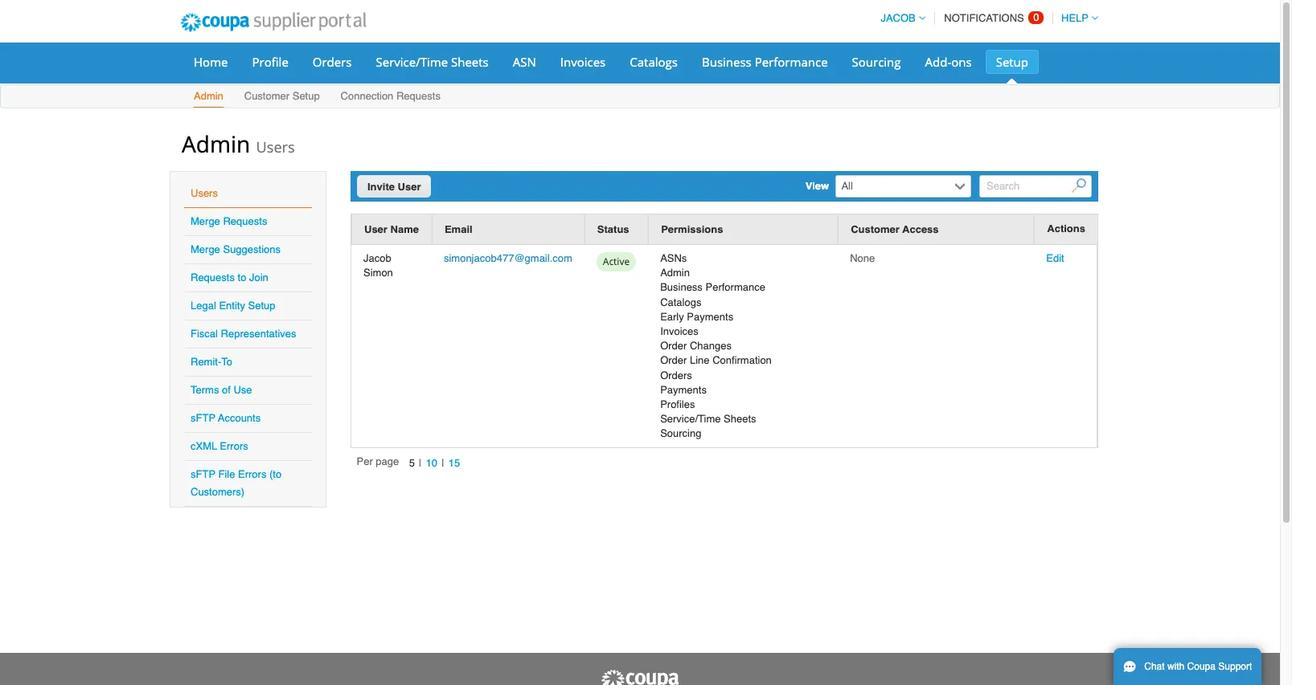 Task type: locate. For each thing, give the bounding box(es) containing it.
1 order from the top
[[660, 340, 687, 352]]

help link
[[1054, 12, 1099, 24]]

1 horizontal spatial coupa supplier portal image
[[600, 670, 680, 686]]

jacob up sourcing link
[[881, 12, 916, 24]]

requests to join link
[[191, 272, 268, 284]]

fiscal representatives link
[[191, 328, 296, 340]]

sheets
[[451, 54, 489, 70], [724, 413, 756, 425]]

1 horizontal spatial navigation
[[874, 2, 1099, 34]]

customers)
[[191, 487, 245, 499]]

status
[[597, 224, 629, 236]]

service/time inside the asns admin business performance catalogs early payments invoices order changes order line confirmation orders payments profiles service/time sheets sourcing
[[660, 413, 721, 425]]

0 vertical spatial jacob
[[881, 12, 916, 24]]

requests up suggestions
[[223, 216, 267, 228]]

business down asns
[[660, 282, 703, 294]]

1 horizontal spatial invoices
[[660, 326, 699, 338]]

invite
[[368, 181, 395, 193]]

requests for connection requests
[[396, 90, 441, 102]]

sourcing link
[[842, 50, 912, 74]]

service/time
[[376, 54, 448, 70], [660, 413, 721, 425]]

1 vertical spatial sourcing
[[660, 428, 702, 440]]

1 vertical spatial order
[[660, 355, 687, 367]]

orders down line
[[660, 370, 692, 382]]

1 sftp from the top
[[191, 413, 215, 425]]

| left the 15
[[442, 458, 444, 470]]

0 vertical spatial order
[[660, 340, 687, 352]]

asn
[[513, 54, 536, 70]]

1 vertical spatial sftp
[[191, 469, 215, 481]]

navigation containing per page
[[357, 455, 464, 473]]

sftp
[[191, 413, 215, 425], [191, 469, 215, 481]]

terms of use
[[191, 384, 252, 396]]

1 horizontal spatial sourcing
[[852, 54, 901, 70]]

user name button
[[364, 221, 419, 238]]

admin inside admin link
[[194, 90, 223, 102]]

simonjacob477@gmail.com
[[444, 253, 572, 265]]

sourcing down jacob link
[[852, 54, 901, 70]]

merge down users link
[[191, 216, 220, 228]]

1 merge from the top
[[191, 216, 220, 228]]

customer down profile link
[[244, 90, 290, 102]]

navigation
[[874, 2, 1099, 34], [357, 455, 464, 473]]

sheets inside service/time sheets link
[[451, 54, 489, 70]]

orders up connection
[[313, 54, 352, 70]]

catalogs
[[630, 54, 678, 70], [660, 296, 702, 308]]

sheets down confirmation at right
[[724, 413, 756, 425]]

errors
[[220, 441, 248, 453], [238, 469, 267, 481]]

catalogs up 'early'
[[660, 296, 702, 308]]

business right catalogs link
[[702, 54, 752, 70]]

chat with coupa support
[[1145, 662, 1252, 673]]

invoices
[[560, 54, 606, 70], [660, 326, 699, 338]]

customer
[[244, 90, 290, 102], [851, 224, 900, 236]]

users up merge requests
[[191, 187, 218, 199]]

1 vertical spatial sheets
[[724, 413, 756, 425]]

sourcing inside the asns admin business performance catalogs early payments invoices order changes order line confirmation orders payments profiles service/time sheets sourcing
[[660, 428, 702, 440]]

1 vertical spatial errors
[[238, 469, 267, 481]]

customer for customer setup
[[244, 90, 290, 102]]

admin down home
[[194, 90, 223, 102]]

0 vertical spatial merge
[[191, 216, 220, 228]]

0 vertical spatial service/time
[[376, 54, 448, 70]]

fiscal representatives
[[191, 328, 296, 340]]

orders inside the asns admin business performance catalogs early payments invoices order changes order line confirmation orders payments profiles service/time sheets sourcing
[[660, 370, 692, 382]]

of
[[222, 384, 231, 396]]

0 vertical spatial navigation
[[874, 2, 1099, 34]]

catalogs right invoices link
[[630, 54, 678, 70]]

0 vertical spatial orders
[[313, 54, 352, 70]]

order down 'early'
[[660, 340, 687, 352]]

remit-to link
[[191, 356, 232, 368]]

1 vertical spatial performance
[[706, 282, 766, 294]]

performance inside the asns admin business performance catalogs early payments invoices order changes order line confirmation orders payments profiles service/time sheets sourcing
[[706, 282, 766, 294]]

2 horizontal spatial setup
[[996, 54, 1029, 70]]

merge for merge suggestions
[[191, 244, 220, 256]]

1 vertical spatial customer
[[851, 224, 900, 236]]

0 vertical spatial admin
[[194, 90, 223, 102]]

users inside admin users
[[256, 138, 295, 157]]

asns
[[660, 253, 687, 265]]

jacob
[[881, 12, 916, 24], [363, 253, 391, 265]]

use
[[234, 384, 252, 396]]

navigation containing notifications 0
[[874, 2, 1099, 34]]

|
[[419, 458, 422, 470], [442, 458, 444, 470]]

0 vertical spatial users
[[256, 138, 295, 157]]

user left name
[[364, 224, 388, 236]]

invoices right asn
[[560, 54, 606, 70]]

performance
[[755, 54, 828, 70], [706, 282, 766, 294]]

catalogs inside the asns admin business performance catalogs early payments invoices order changes order line confirmation orders payments profiles service/time sheets sourcing
[[660, 296, 702, 308]]

1 vertical spatial orders
[[660, 370, 692, 382]]

0 vertical spatial user
[[398, 181, 421, 193]]

5 button
[[405, 455, 419, 472]]

cxml errors
[[191, 441, 248, 453]]

errors left (to
[[238, 469, 267, 481]]

0 horizontal spatial jacob
[[363, 253, 391, 265]]

Search text field
[[980, 175, 1092, 198]]

to
[[238, 272, 246, 284]]

merge suggestions
[[191, 244, 281, 256]]

edit link
[[1047, 253, 1065, 265]]

1 vertical spatial jacob
[[363, 253, 391, 265]]

2 vertical spatial setup
[[248, 300, 275, 312]]

admin down asns
[[660, 267, 690, 279]]

jacob for jacob
[[881, 12, 916, 24]]

user
[[398, 181, 421, 193], [364, 224, 388, 236]]

0 horizontal spatial coupa supplier portal image
[[170, 2, 377, 43]]

suggestions
[[223, 244, 281, 256]]

1 vertical spatial service/time
[[660, 413, 721, 425]]

1 vertical spatial merge
[[191, 244, 220, 256]]

1 vertical spatial business
[[660, 282, 703, 294]]

legal entity setup link
[[191, 300, 275, 312]]

invite user link
[[357, 175, 431, 198]]

setup down orders link
[[292, 90, 320, 102]]

coupa supplier portal image
[[170, 2, 377, 43], [600, 670, 680, 686]]

0 vertical spatial customer
[[244, 90, 290, 102]]

errors down "accounts"
[[220, 441, 248, 453]]

permissions
[[661, 224, 723, 236]]

1 horizontal spatial service/time
[[660, 413, 721, 425]]

orders link
[[302, 50, 362, 74]]

setup down notifications 0
[[996, 54, 1029, 70]]

1 vertical spatial invoices
[[660, 326, 699, 338]]

requests inside connection requests link
[[396, 90, 441, 102]]

admin
[[194, 90, 223, 102], [182, 129, 250, 159], [660, 267, 690, 279]]

0 horizontal spatial user
[[364, 224, 388, 236]]

1 vertical spatial user
[[364, 224, 388, 236]]

jacob inside jacob simon
[[363, 253, 391, 265]]

sftp for sftp accounts
[[191, 413, 215, 425]]

remit-
[[191, 356, 221, 368]]

1 vertical spatial admin
[[182, 129, 250, 159]]

2 sftp from the top
[[191, 469, 215, 481]]

| right "5"
[[419, 458, 422, 470]]

1 horizontal spatial jacob
[[881, 12, 916, 24]]

0 horizontal spatial navigation
[[357, 455, 464, 473]]

merge requests
[[191, 216, 267, 228]]

terms
[[191, 384, 219, 396]]

2 merge from the top
[[191, 244, 220, 256]]

admin down admin link
[[182, 129, 250, 159]]

invoices inside the asns admin business performance catalogs early payments invoices order changes order line confirmation orders payments profiles service/time sheets sourcing
[[660, 326, 699, 338]]

page
[[376, 456, 399, 468]]

customer setup link
[[243, 87, 321, 108]]

0 vertical spatial invoices
[[560, 54, 606, 70]]

0 vertical spatial coupa supplier portal image
[[170, 2, 377, 43]]

0 vertical spatial payments
[[687, 311, 734, 323]]

invoices down 'early'
[[660, 326, 699, 338]]

1 vertical spatial catalogs
[[660, 296, 702, 308]]

help
[[1062, 12, 1089, 24]]

accounts
[[218, 413, 261, 425]]

setup down join
[[248, 300, 275, 312]]

payments up profiles
[[660, 384, 707, 396]]

requests
[[396, 90, 441, 102], [223, 216, 267, 228], [191, 272, 235, 284]]

admin link
[[193, 87, 224, 108]]

sftp inside sftp file errors (to customers)
[[191, 469, 215, 481]]

0 horizontal spatial sheets
[[451, 54, 489, 70]]

sftp up cxml at the bottom
[[191, 413, 215, 425]]

0 horizontal spatial |
[[419, 458, 422, 470]]

1 horizontal spatial customer
[[851, 224, 900, 236]]

1 vertical spatial navigation
[[357, 455, 464, 473]]

customer up none on the top of the page
[[851, 224, 900, 236]]

asns admin business performance catalogs early payments invoices order changes order line confirmation orders payments profiles service/time sheets sourcing
[[660, 253, 772, 440]]

requests to join
[[191, 272, 268, 284]]

view
[[806, 180, 829, 192]]

1 horizontal spatial user
[[398, 181, 421, 193]]

customer setup
[[244, 90, 320, 102]]

user right invite
[[398, 181, 421, 193]]

business
[[702, 54, 752, 70], [660, 282, 703, 294]]

simonjacob477@gmail.com link
[[444, 253, 572, 265]]

service/time sheets
[[376, 54, 489, 70]]

sheets left asn link
[[451, 54, 489, 70]]

requests down service/time sheets on the left of the page
[[396, 90, 441, 102]]

admin for admin users
[[182, 129, 250, 159]]

sourcing down profiles
[[660, 428, 702, 440]]

payments up changes
[[687, 311, 734, 323]]

jacob up simon
[[363, 253, 391, 265]]

2 vertical spatial admin
[[660, 267, 690, 279]]

terms of use link
[[191, 384, 252, 396]]

add-ons link
[[915, 50, 982, 74]]

0 vertical spatial sftp
[[191, 413, 215, 425]]

1 vertical spatial setup
[[292, 90, 320, 102]]

service/time up connection requests
[[376, 54, 448, 70]]

admin for admin
[[194, 90, 223, 102]]

1 vertical spatial requests
[[223, 216, 267, 228]]

0
[[1034, 11, 1039, 23]]

2 order from the top
[[660, 355, 687, 367]]

service/time down profiles
[[660, 413, 721, 425]]

1 horizontal spatial users
[[256, 138, 295, 157]]

payments
[[687, 311, 734, 323], [660, 384, 707, 396]]

customer for customer access
[[851, 224, 900, 236]]

1 horizontal spatial sheets
[[724, 413, 756, 425]]

0 vertical spatial requests
[[396, 90, 441, 102]]

errors inside sftp file errors (to customers)
[[238, 469, 267, 481]]

customer inside button
[[851, 224, 900, 236]]

sourcing
[[852, 54, 901, 70], [660, 428, 702, 440]]

0 horizontal spatial customer
[[244, 90, 290, 102]]

sftp up customers)
[[191, 469, 215, 481]]

to
[[221, 356, 232, 368]]

0 horizontal spatial setup
[[248, 300, 275, 312]]

5
[[409, 458, 415, 470]]

order left line
[[660, 355, 687, 367]]

1 horizontal spatial |
[[442, 458, 444, 470]]

merge
[[191, 216, 220, 228], [191, 244, 220, 256]]

asn link
[[502, 50, 547, 74]]

0 vertical spatial sheets
[[451, 54, 489, 70]]

merge down merge requests
[[191, 244, 220, 256]]

0 horizontal spatial sourcing
[[660, 428, 702, 440]]

business performance
[[702, 54, 828, 70]]

0 horizontal spatial users
[[191, 187, 218, 199]]

users down customer setup link
[[256, 138, 295, 157]]

0 vertical spatial setup
[[996, 54, 1029, 70]]

search image
[[1072, 179, 1087, 193]]

1 vertical spatial payments
[[660, 384, 707, 396]]

0 vertical spatial sourcing
[[852, 54, 901, 70]]

1 horizontal spatial orders
[[660, 370, 692, 382]]

requests left to
[[191, 272, 235, 284]]

business performance link
[[692, 50, 838, 74]]



Task type: vqa. For each thing, say whether or not it's contained in the screenshot.
Manage legal entities link
no



Task type: describe. For each thing, give the bounding box(es) containing it.
requests for merge requests
[[223, 216, 267, 228]]

cxml errors link
[[191, 441, 248, 453]]

15 button
[[444, 455, 464, 472]]

jacob simon
[[363, 253, 393, 279]]

file
[[218, 469, 235, 481]]

legal
[[191, 300, 216, 312]]

remit-to
[[191, 356, 232, 368]]

merge suggestions link
[[191, 244, 281, 256]]

ons
[[952, 54, 972, 70]]

10
[[426, 458, 438, 470]]

early
[[660, 311, 684, 323]]

1 vertical spatial users
[[191, 187, 218, 199]]

confirmation
[[713, 355, 772, 367]]

0 horizontal spatial invoices
[[560, 54, 606, 70]]

1 | from the left
[[419, 458, 422, 470]]

0 vertical spatial business
[[702, 54, 752, 70]]

invite user
[[368, 181, 421, 193]]

active button
[[597, 252, 636, 277]]

sftp file errors (to customers)
[[191, 469, 282, 499]]

email
[[445, 224, 473, 236]]

representatives
[[221, 328, 296, 340]]

service/time sheets link
[[366, 50, 499, 74]]

2 | from the left
[[442, 458, 444, 470]]

sheets inside the asns admin business performance catalogs early payments invoices order changes order line confirmation orders payments profiles service/time sheets sourcing
[[724, 413, 756, 425]]

line
[[690, 355, 710, 367]]

business inside the asns admin business performance catalogs early payments invoices order changes order line confirmation orders payments profiles service/time sheets sourcing
[[660, 282, 703, 294]]

5 | 10 | 15
[[409, 458, 460, 470]]

sftp accounts
[[191, 413, 261, 425]]

user inside "button"
[[364, 224, 388, 236]]

customer access button
[[851, 221, 939, 238]]

jacob for jacob simon
[[363, 253, 391, 265]]

notifications 0
[[944, 11, 1039, 24]]

jacob link
[[874, 12, 925, 24]]

join
[[249, 272, 268, 284]]

per
[[357, 456, 373, 468]]

per page
[[357, 456, 399, 468]]

none
[[850, 253, 875, 265]]

customer access
[[851, 224, 939, 236]]

0 vertical spatial catalogs
[[630, 54, 678, 70]]

changes
[[690, 340, 732, 352]]

access
[[903, 224, 939, 236]]

simon
[[363, 267, 393, 279]]

home
[[194, 54, 228, 70]]

active
[[603, 255, 630, 269]]

0 vertical spatial performance
[[755, 54, 828, 70]]

0 horizontal spatial service/time
[[376, 54, 448, 70]]

add-
[[925, 54, 952, 70]]

fiscal
[[191, 328, 218, 340]]

permissions button
[[661, 221, 723, 238]]

status button
[[597, 221, 629, 238]]

with
[[1168, 662, 1185, 673]]

profile link
[[242, 50, 299, 74]]

profile
[[252, 54, 289, 70]]

connection requests
[[341, 90, 441, 102]]

1 vertical spatial coupa supplier portal image
[[600, 670, 680, 686]]

add-ons
[[925, 54, 972, 70]]

connection
[[341, 90, 394, 102]]

chat with coupa support button
[[1114, 649, 1262, 686]]

chat
[[1145, 662, 1165, 673]]

user name
[[364, 224, 419, 236]]

email button
[[445, 221, 473, 238]]

merge requests link
[[191, 216, 267, 228]]

invoices link
[[550, 50, 616, 74]]

merge for merge requests
[[191, 216, 220, 228]]

support
[[1219, 662, 1252, 673]]

admin inside the asns admin business performance catalogs early payments invoices order changes order line confirmation orders payments profiles service/time sheets sourcing
[[660, 267, 690, 279]]

0 vertical spatial errors
[[220, 441, 248, 453]]

sftp file errors (to customers) link
[[191, 469, 282, 499]]

coupa
[[1187, 662, 1216, 673]]

profiles
[[660, 399, 695, 411]]

notifications
[[944, 12, 1024, 24]]

cxml
[[191, 441, 217, 453]]

edit
[[1047, 253, 1065, 265]]

admin users
[[182, 129, 295, 159]]

catalogs link
[[619, 50, 688, 74]]

name
[[390, 224, 419, 236]]

legal entity setup
[[191, 300, 275, 312]]

1 horizontal spatial setup
[[292, 90, 320, 102]]

sftp for sftp file errors (to customers)
[[191, 469, 215, 481]]

setup link
[[986, 50, 1039, 74]]

0 horizontal spatial orders
[[313, 54, 352, 70]]

connection requests link
[[340, 87, 441, 108]]

2 vertical spatial requests
[[191, 272, 235, 284]]



